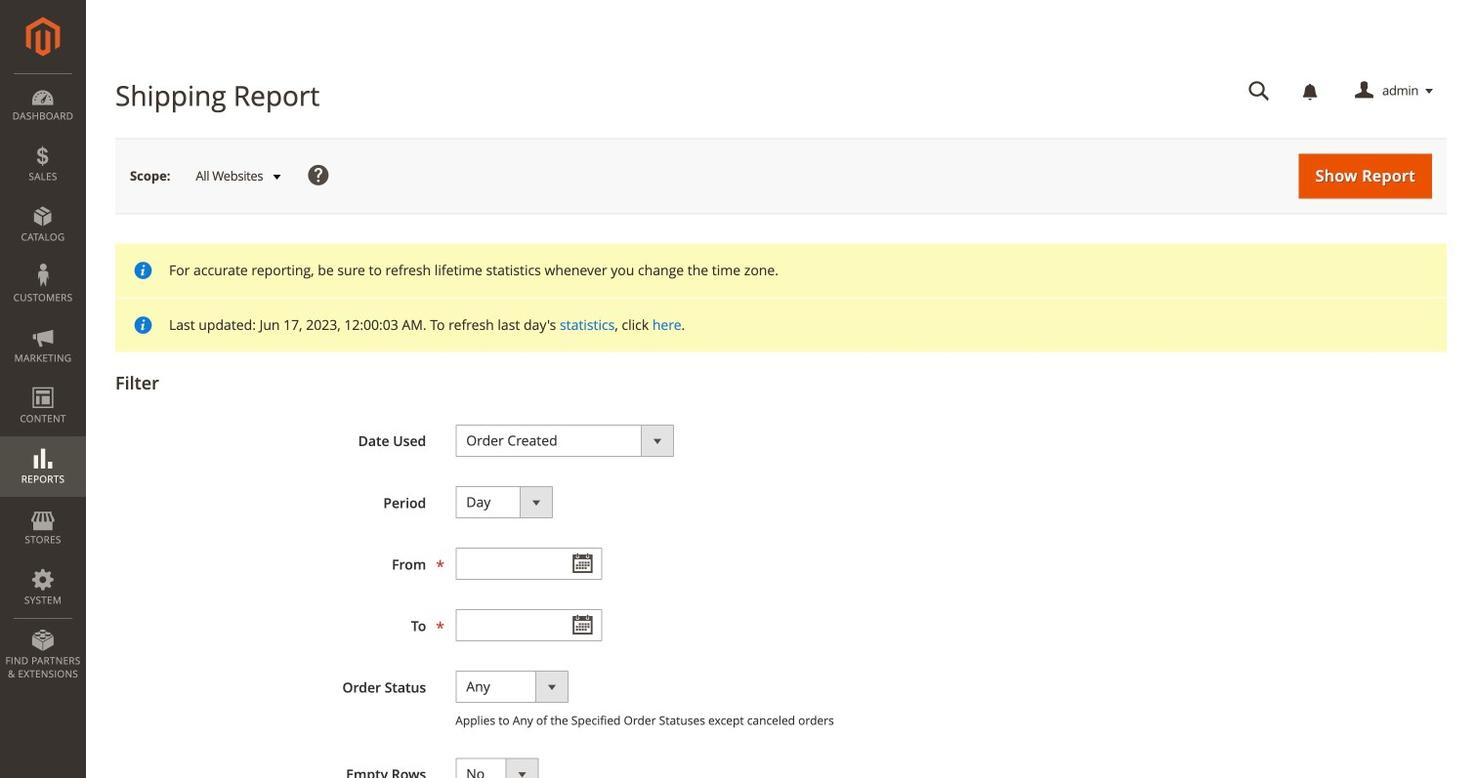 Task type: describe. For each thing, give the bounding box(es) containing it.
magento admin panel image
[[26, 17, 60, 57]]



Task type: locate. For each thing, give the bounding box(es) containing it.
menu bar
[[0, 73, 86, 691]]

None text field
[[1235, 74, 1284, 108], [456, 548, 602, 581], [456, 610, 602, 642], [1235, 74, 1284, 108], [456, 548, 602, 581], [456, 610, 602, 642]]



